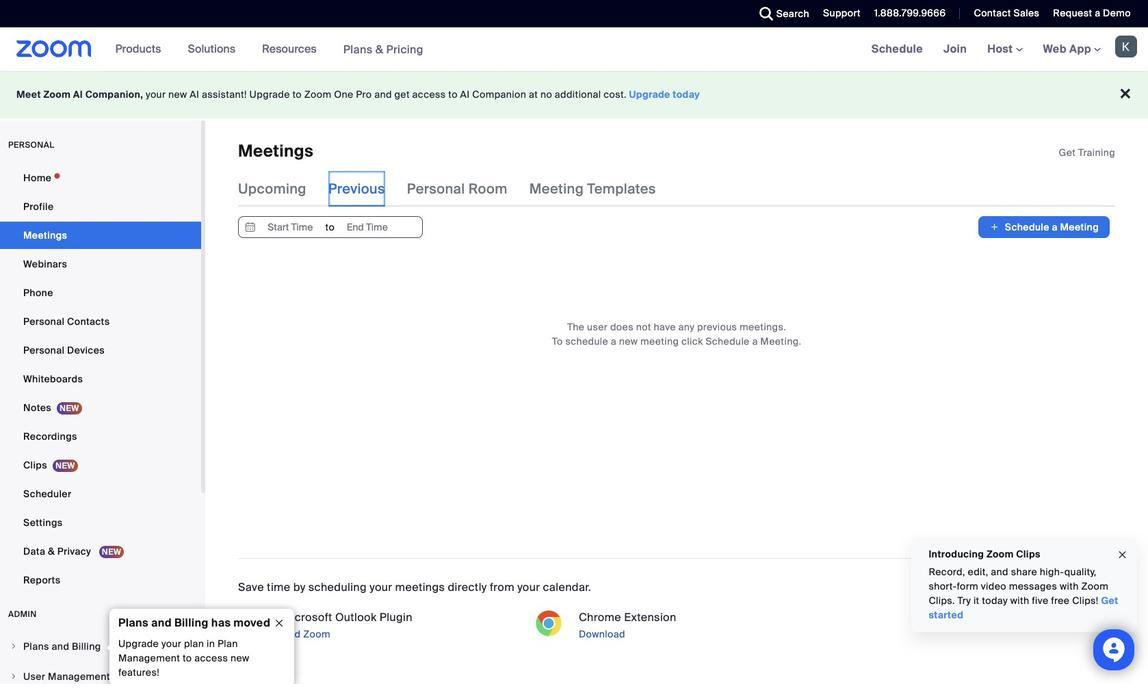 Task type: locate. For each thing, give the bounding box(es) containing it.
a inside button
[[1052, 221, 1058, 234]]

plan
[[184, 638, 204, 650]]

personal inside tabs of meeting 'tab list'
[[407, 180, 465, 198]]

management inside 'upgrade your plan in plan management to access new features!'
[[118, 652, 180, 665]]

2 vertical spatial personal
[[23, 344, 65, 357]]

product information navigation
[[105, 27, 434, 72]]

zoom up clips!
[[1081, 580, 1109, 593]]

0 vertical spatial personal
[[407, 180, 465, 198]]

from
[[490, 581, 515, 595]]

& inside product information navigation
[[376, 42, 384, 56]]

0 horizontal spatial billing
[[72, 641, 101, 653]]

previous
[[328, 180, 385, 198]]

access
[[412, 88, 446, 101], [195, 652, 228, 665]]

zoom inside "record, edit, and share high-quality, short-form video messages with zoom clips. try it today with five free clips!"
[[1081, 580, 1109, 593]]

new left assistant!
[[168, 88, 187, 101]]

management up features!
[[118, 652, 180, 665]]

0 horizontal spatial upgrade
[[118, 638, 159, 650]]

1 vertical spatial get
[[1101, 595, 1119, 607]]

2 horizontal spatial upgrade
[[629, 88, 671, 101]]

0 horizontal spatial get
[[1059, 146, 1076, 159]]

0 vertical spatial get
[[1059, 146, 1076, 159]]

meet zoom ai companion, your new ai assistant! upgrade to zoom one pro and get access to ai companion at no additional cost. upgrade today
[[16, 88, 700, 101]]

try
[[958, 595, 971, 607]]

get for get training
[[1059, 146, 1076, 159]]

with down messages
[[1010, 595, 1030, 607]]

and up 'upgrade your plan in plan management to access new features!'
[[151, 616, 172, 630]]

schedule inside button
[[1005, 221, 1050, 234]]

0 horizontal spatial ai
[[73, 88, 83, 101]]

0 horizontal spatial meetings
[[23, 229, 67, 242]]

3 ai from the left
[[460, 88, 470, 101]]

upgrade right "cost."
[[629, 88, 671, 101]]

your right companion,
[[146, 88, 166, 101]]

a right 'add' icon
[[1052, 221, 1058, 234]]

1 horizontal spatial today
[[982, 595, 1008, 607]]

phone link
[[0, 279, 201, 307]]

1 vertical spatial new
[[619, 336, 638, 348]]

access down the in
[[195, 652, 228, 665]]

get for get started
[[1101, 595, 1119, 607]]

plans right right image
[[23, 641, 49, 653]]

and up video
[[991, 566, 1009, 578]]

& for pricing
[[376, 42, 384, 56]]

solutions button
[[188, 27, 242, 71]]

to down plan
[[183, 652, 192, 665]]

click
[[682, 336, 703, 348]]

plans up the meet zoom ai companion, your new ai assistant! upgrade to zoom one pro and get access to ai companion at no additional cost. upgrade today
[[343, 42, 373, 56]]

support link
[[813, 0, 864, 27], [823, 7, 861, 19]]

new inside meet zoom ai companion, footer
[[168, 88, 187, 101]]

1 horizontal spatial upgrade
[[249, 88, 290, 101]]

0 vertical spatial plans
[[343, 42, 373, 56]]

access inside 'upgrade your plan in plan management to access new features!'
[[195, 652, 228, 665]]

1 horizontal spatial management
[[118, 652, 180, 665]]

admin
[[8, 609, 37, 620]]

personal up whiteboards on the left bottom of page
[[23, 344, 65, 357]]

your inside 'upgrade your plan in plan management to access new features!'
[[161, 638, 181, 650]]

1 horizontal spatial access
[[412, 88, 446, 101]]

upgrade down product information navigation
[[249, 88, 290, 101]]

get left training
[[1059, 146, 1076, 159]]

0 vertical spatial meeting
[[530, 180, 584, 198]]

1 horizontal spatial new
[[231, 652, 249, 665]]

new down plan in the bottom left of the page
[[231, 652, 249, 665]]

webinars link
[[0, 251, 201, 278]]

1.888.799.9666 button up schedule link on the top right of the page
[[875, 7, 946, 19]]

meetings
[[395, 581, 445, 595]]

0 vertical spatial billing
[[174, 616, 209, 630]]

not
[[636, 321, 651, 334]]

0 horizontal spatial new
[[168, 88, 187, 101]]

schedule down "1.888.799.9666"
[[872, 42, 923, 56]]

0 vertical spatial clips
[[23, 459, 47, 472]]

extension
[[624, 611, 677, 625]]

no
[[541, 88, 552, 101]]

1 vertical spatial clips
[[1016, 548, 1041, 561]]

plans inside tooltip
[[118, 616, 148, 630]]

0 vertical spatial meetings
[[238, 140, 314, 162]]

plans
[[343, 42, 373, 56], [118, 616, 148, 630], [23, 641, 49, 653]]

request a demo
[[1054, 7, 1131, 19]]

chrome extension download
[[579, 611, 677, 641]]

previous
[[697, 321, 737, 334]]

at
[[529, 88, 538, 101]]

clips up scheduler
[[23, 459, 47, 472]]

1 vertical spatial personal
[[23, 316, 65, 328]]

your left plan
[[161, 638, 181, 650]]

zoom inside microsoft outlook plugin add zoom
[[303, 629, 331, 641]]

1.888.799.9666 button up join
[[864, 0, 950, 27]]

does
[[610, 321, 634, 334]]

request
[[1054, 7, 1093, 19]]

contact sales
[[974, 7, 1040, 19]]

1 horizontal spatial billing
[[174, 616, 209, 630]]

to left companion
[[449, 88, 458, 101]]

1 vertical spatial billing
[[72, 641, 101, 653]]

it
[[974, 595, 980, 607]]

1 vertical spatial close image
[[268, 617, 290, 630]]

meetings up webinars
[[23, 229, 67, 242]]

2 vertical spatial plans
[[23, 641, 49, 653]]

upgrade today link
[[629, 88, 700, 101]]

pro
[[356, 88, 372, 101]]

1 horizontal spatial meeting
[[1061, 221, 1099, 234]]

to
[[552, 336, 563, 348]]

0 horizontal spatial plans
[[23, 641, 49, 653]]

ai left assistant!
[[190, 88, 199, 101]]

to down resources dropdown button on the left of the page
[[293, 88, 302, 101]]

contact sales link
[[964, 0, 1043, 27], [974, 7, 1040, 19]]

plans and billing menu item
[[0, 634, 201, 663]]

introducing
[[929, 548, 984, 561]]

data & privacy link
[[0, 538, 201, 565]]

0 horizontal spatial clips
[[23, 459, 47, 472]]

1 vertical spatial &
[[48, 545, 55, 558]]

1 vertical spatial access
[[195, 652, 228, 665]]

today inside "record, edit, and share high-quality, short-form video messages with zoom clips. try it today with five free clips!"
[[982, 595, 1008, 607]]

schedule inside the user does not have any previous meetings. to schedule a new meeting click schedule a meeting.
[[706, 336, 750, 348]]

whiteboards
[[23, 373, 83, 385]]

admin menu menu
[[0, 634, 201, 684]]

banner
[[0, 27, 1148, 72]]

ai left companion
[[460, 88, 470, 101]]

0 vertical spatial new
[[168, 88, 187, 101]]

webinars
[[23, 258, 67, 270]]

& inside personal menu menu
[[48, 545, 55, 558]]

meet
[[16, 88, 41, 101]]

0 horizontal spatial close image
[[268, 617, 290, 630]]

2 horizontal spatial plans
[[343, 42, 373, 56]]

schedule link
[[861, 27, 934, 71]]

profile
[[23, 201, 54, 213]]

new inside the user does not have any previous meetings. to schedule a new meeting click schedule a meeting.
[[619, 336, 638, 348]]

your up plugin
[[370, 581, 392, 595]]

zoom down "microsoft"
[[303, 629, 331, 641]]

0 horizontal spatial schedule
[[706, 336, 750, 348]]

0 vertical spatial today
[[673, 88, 700, 101]]

right image
[[10, 673, 18, 681]]

and inside tooltip
[[151, 616, 172, 630]]

tabs of meeting tab list
[[238, 171, 678, 207]]

scheduler
[[23, 488, 71, 500]]

personal room
[[407, 180, 508, 198]]

clips up share
[[1016, 548, 1041, 561]]

one
[[334, 88, 354, 101]]

user management
[[23, 671, 110, 683]]

1 horizontal spatial &
[[376, 42, 384, 56]]

sales
[[1014, 7, 1040, 19]]

clips link
[[0, 452, 201, 479]]

add image
[[990, 221, 1000, 234]]

and up user management
[[52, 641, 69, 653]]

plan
[[218, 638, 238, 650]]

billing for plans and billing has moved
[[174, 616, 209, 630]]

features!
[[118, 667, 160, 679]]

0 horizontal spatial with
[[1010, 595, 1030, 607]]

0 horizontal spatial management
[[48, 671, 110, 683]]

0 horizontal spatial access
[[195, 652, 228, 665]]

0 vertical spatial &
[[376, 42, 384, 56]]

meeting inside button
[[1061, 221, 1099, 234]]

plans for plans & pricing
[[343, 42, 373, 56]]

1 vertical spatial with
[[1010, 595, 1030, 607]]

close image
[[1118, 547, 1129, 563], [268, 617, 290, 630]]

a down meetings.
[[752, 336, 758, 348]]

join
[[944, 42, 967, 56]]

get inside get started
[[1101, 595, 1119, 607]]

personal
[[8, 140, 54, 151]]

profile link
[[0, 193, 201, 220]]

billing inside plans and billing has moved tooltip
[[174, 616, 209, 630]]

2 horizontal spatial ai
[[460, 88, 470, 101]]

1 horizontal spatial with
[[1060, 580, 1079, 593]]

1 vertical spatial meeting
[[1061, 221, 1099, 234]]

new
[[168, 88, 187, 101], [619, 336, 638, 348], [231, 652, 249, 665]]

& left the pricing
[[376, 42, 384, 56]]

room
[[469, 180, 508, 198]]

0 horizontal spatial &
[[48, 545, 55, 558]]

moved
[[234, 616, 270, 630]]

plans inside menu item
[[23, 641, 49, 653]]

1 vertical spatial plans
[[118, 616, 148, 630]]

get right clips!
[[1101, 595, 1119, 607]]

0 vertical spatial with
[[1060, 580, 1079, 593]]

1 horizontal spatial plans
[[118, 616, 148, 630]]

host
[[988, 42, 1016, 56]]

billing up the user management menu item
[[72, 641, 101, 653]]

get
[[395, 88, 410, 101]]

ai left companion,
[[73, 88, 83, 101]]

plans for plans and billing
[[23, 641, 49, 653]]

0 horizontal spatial meeting
[[530, 180, 584, 198]]

1 vertical spatial today
[[982, 595, 1008, 607]]

personal left room
[[407, 180, 465, 198]]

billing up plan
[[174, 616, 209, 630]]

0 horizontal spatial today
[[673, 88, 700, 101]]

plans inside product information navigation
[[343, 42, 373, 56]]

1 horizontal spatial ai
[[190, 88, 199, 101]]

access right get
[[412, 88, 446, 101]]

schedule inside meetings navigation
[[872, 42, 923, 56]]

0 vertical spatial management
[[118, 652, 180, 665]]

billing inside plans and billing menu item
[[72, 641, 101, 653]]

0 vertical spatial schedule
[[872, 42, 923, 56]]

personal contacts
[[23, 316, 110, 328]]

meetings
[[238, 140, 314, 162], [23, 229, 67, 242]]

1 horizontal spatial meetings
[[238, 140, 314, 162]]

personal inside personal contacts link
[[23, 316, 65, 328]]

0 vertical spatial access
[[412, 88, 446, 101]]

templates
[[587, 180, 656, 198]]

billing for plans and billing
[[72, 641, 101, 653]]

2 horizontal spatial new
[[619, 336, 638, 348]]

outlook
[[335, 611, 377, 625]]

1 vertical spatial meetings
[[23, 229, 67, 242]]

management down plans and billing
[[48, 671, 110, 683]]

and inside meet zoom ai companion, footer
[[375, 88, 392, 101]]

zoom right meet
[[43, 88, 71, 101]]

& right "data"
[[48, 545, 55, 558]]

Date Range Picker Start field
[[259, 217, 322, 238]]

video
[[981, 580, 1007, 593]]

meet zoom ai companion, footer
[[0, 71, 1148, 118]]

with up free
[[1060, 580, 1079, 593]]

get training
[[1059, 146, 1116, 159]]

upgrade up features!
[[118, 638, 159, 650]]

new down does
[[619, 336, 638, 348]]

schedule down previous
[[706, 336, 750, 348]]

1 vertical spatial schedule
[[1005, 221, 1050, 234]]

1 vertical spatial management
[[48, 671, 110, 683]]

personal inside personal devices link
[[23, 344, 65, 357]]

data
[[23, 545, 45, 558]]

meeting.
[[761, 336, 802, 348]]

2 vertical spatial new
[[231, 652, 249, 665]]

host button
[[988, 42, 1023, 56]]

personal menu menu
[[0, 164, 201, 595]]

scheduling
[[309, 581, 367, 595]]

1 horizontal spatial schedule
[[872, 42, 923, 56]]

training
[[1079, 146, 1116, 159]]

to left date range picker end field
[[326, 221, 335, 234]]

plans up plans and billing menu item
[[118, 616, 148, 630]]

banner containing products
[[0, 27, 1148, 72]]

1 horizontal spatial get
[[1101, 595, 1119, 607]]

scheduler link
[[0, 480, 201, 508]]

schedule for schedule a meeting
[[1005, 221, 1050, 234]]

your
[[146, 88, 166, 101], [370, 581, 392, 595], [518, 581, 540, 595], [161, 638, 181, 650]]

plans and billing
[[23, 641, 101, 653]]

management
[[118, 652, 180, 665], [48, 671, 110, 683]]

plans for plans and billing has moved
[[118, 616, 148, 630]]

quality,
[[1064, 566, 1097, 578]]

schedule right 'add' icon
[[1005, 221, 1050, 234]]

introducing zoom clips
[[929, 548, 1041, 561]]

your right 'from'
[[518, 581, 540, 595]]

a
[[1095, 7, 1101, 19], [1052, 221, 1058, 234], [611, 336, 617, 348], [752, 336, 758, 348]]

today inside meet zoom ai companion, footer
[[673, 88, 700, 101]]

0 vertical spatial close image
[[1118, 547, 1129, 563]]

and left get
[[375, 88, 392, 101]]

2 vertical spatial schedule
[[706, 336, 750, 348]]

personal down phone
[[23, 316, 65, 328]]

a down does
[[611, 336, 617, 348]]

meetings up upcoming
[[238, 140, 314, 162]]

date image
[[242, 217, 259, 238]]

2 horizontal spatial schedule
[[1005, 221, 1050, 234]]

personal for personal contacts
[[23, 316, 65, 328]]



Task type: vqa. For each thing, say whether or not it's contained in the screenshot.
The Arrow Down ICON
no



Task type: describe. For each thing, give the bounding box(es) containing it.
share
[[1011, 566, 1037, 578]]

get started link
[[929, 595, 1119, 621]]

upcoming
[[238, 180, 306, 198]]

five
[[1032, 595, 1049, 607]]

search
[[777, 8, 810, 20]]

get started
[[929, 595, 1119, 621]]

directly
[[448, 581, 487, 595]]

record,
[[929, 566, 965, 578]]

products
[[115, 42, 161, 56]]

has
[[211, 616, 231, 630]]

the user does not have any previous meetings. to schedule a new meeting click schedule a meeting.
[[552, 321, 802, 348]]

join link
[[934, 27, 977, 71]]

Date Range Picker End field
[[336, 217, 399, 238]]

app
[[1070, 42, 1092, 56]]

& for privacy
[[48, 545, 55, 558]]

in
[[207, 638, 215, 650]]

free
[[1051, 595, 1070, 607]]

web app button
[[1043, 42, 1101, 56]]

personal devices
[[23, 344, 105, 357]]

zoom left one
[[304, 88, 332, 101]]

web app
[[1043, 42, 1092, 56]]

resources button
[[262, 27, 323, 71]]

reports
[[23, 574, 61, 587]]

by
[[293, 581, 306, 595]]

personal for personal devices
[[23, 344, 65, 357]]

clips inside personal menu menu
[[23, 459, 47, 472]]

and inside "record, edit, and share high-quality, short-form video messages with zoom clips. try it today with five free clips!"
[[991, 566, 1009, 578]]

notes link
[[0, 394, 201, 422]]

companion
[[472, 88, 526, 101]]

download
[[579, 629, 625, 641]]

resources
[[262, 42, 317, 56]]

profile picture image
[[1116, 36, 1138, 57]]

schedule
[[566, 336, 609, 348]]

add
[[282, 629, 301, 641]]

edit,
[[968, 566, 988, 578]]

to inside popup button
[[326, 221, 335, 234]]

1 horizontal spatial clips
[[1016, 548, 1041, 561]]

clips!
[[1072, 595, 1099, 607]]

meetings link
[[0, 222, 201, 249]]

record, edit, and share high-quality, short-form video messages with zoom clips. try it today with five free clips!
[[929, 566, 1109, 607]]

plugin
[[380, 611, 413, 625]]

meeting inside 'tab list'
[[530, 180, 584, 198]]

additional
[[555, 88, 601, 101]]

1.888.799.9666
[[875, 7, 946, 19]]

any
[[679, 321, 695, 334]]

privacy
[[57, 545, 91, 558]]

to inside 'upgrade your plan in plan management to access new features!'
[[183, 652, 192, 665]]

contact
[[974, 7, 1011, 19]]

zoom up edit, on the right bottom
[[987, 548, 1014, 561]]

1 horizontal spatial close image
[[1118, 547, 1129, 563]]

meetings.
[[740, 321, 786, 334]]

cost.
[[604, 88, 627, 101]]

upgrade your plan in plan management to access new features!
[[118, 638, 249, 679]]

solutions
[[188, 42, 236, 56]]

1 ai from the left
[[73, 88, 83, 101]]

user
[[587, 321, 608, 334]]

plans and billing has moved
[[118, 616, 270, 630]]

schedule for schedule
[[872, 42, 923, 56]]

management inside menu item
[[48, 671, 110, 683]]

meeting
[[641, 336, 679, 348]]

personal for personal room
[[407, 180, 465, 198]]

companion,
[[85, 88, 143, 101]]

schedule a meeting
[[1005, 221, 1099, 234]]

right image
[[10, 643, 18, 651]]

meetings inside meetings link
[[23, 229, 67, 242]]

a left demo
[[1095, 7, 1101, 19]]

add zoom link
[[279, 627, 522, 643]]

personal contacts link
[[0, 308, 201, 335]]

search button
[[749, 0, 813, 27]]

access inside meet zoom ai companion, footer
[[412, 88, 446, 101]]

support
[[823, 7, 861, 19]]

calendar.
[[543, 581, 591, 595]]

meetings navigation
[[861, 27, 1148, 72]]

save time by scheduling your meetings directly from your calendar.
[[238, 581, 591, 595]]

your inside meet zoom ai companion, footer
[[146, 88, 166, 101]]

new inside 'upgrade your plan in plan management to access new features!'
[[231, 652, 249, 665]]

schedule a meeting button
[[979, 217, 1110, 238]]

form
[[957, 580, 979, 593]]

download link
[[576, 627, 819, 643]]

products button
[[115, 27, 167, 71]]

messages
[[1009, 580, 1057, 593]]

high-
[[1040, 566, 1064, 578]]

phone
[[23, 287, 53, 299]]

upgrade inside 'upgrade your plan in plan management to access new features!'
[[118, 638, 159, 650]]

time
[[267, 581, 291, 595]]

plans & pricing
[[343, 42, 424, 56]]

user management menu item
[[0, 664, 201, 684]]

get training link
[[1059, 146, 1116, 159]]

close image inside plans and billing has moved tooltip
[[268, 617, 290, 630]]

2 ai from the left
[[190, 88, 199, 101]]

devices
[[67, 344, 105, 357]]

home link
[[0, 164, 201, 192]]

and inside menu item
[[52, 641, 69, 653]]

data & privacy
[[23, 545, 94, 558]]

plans and billing has moved tooltip
[[106, 609, 294, 684]]

whiteboards link
[[0, 365, 201, 393]]

to button
[[238, 217, 423, 238]]

zoom logo image
[[16, 40, 91, 57]]

pricing
[[386, 42, 424, 56]]

the
[[567, 321, 585, 334]]



